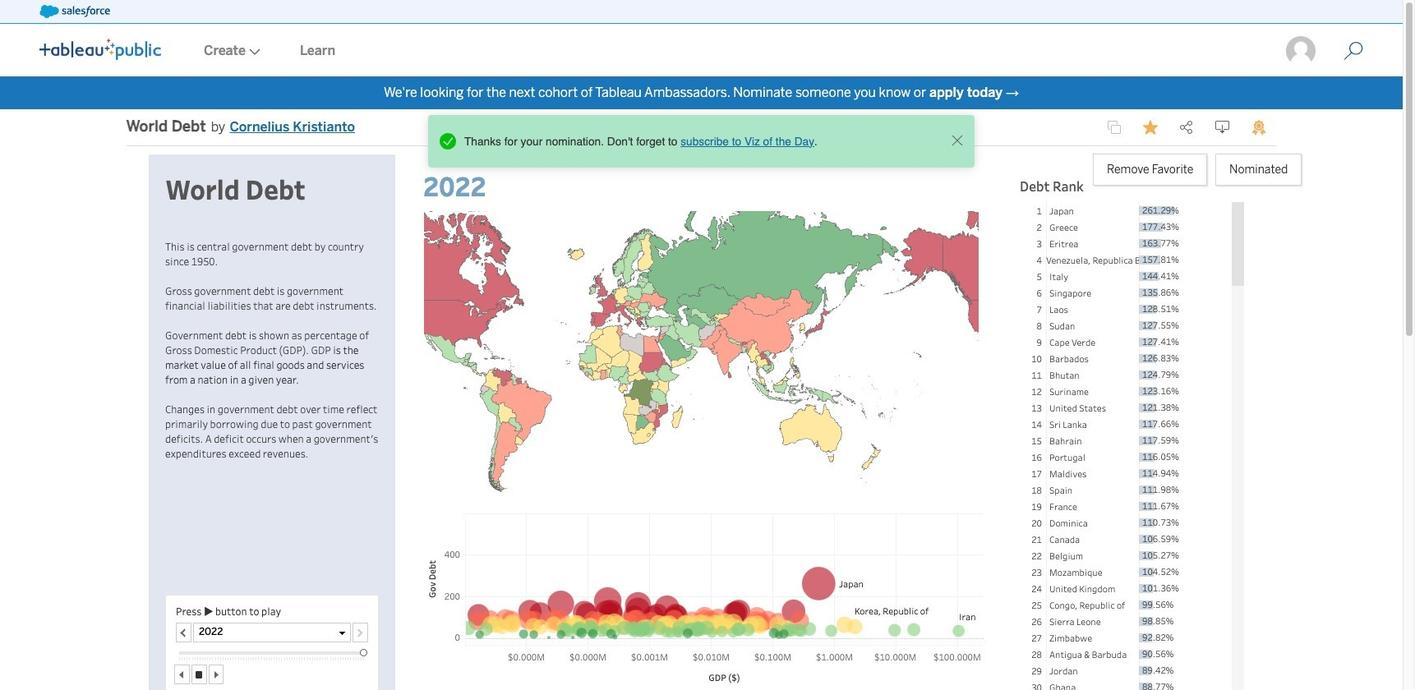 Task type: locate. For each thing, give the bounding box(es) containing it.
alert
[[435, 128, 947, 155]]

download image
[[1215, 120, 1230, 135]]

go to search image
[[1324, 41, 1383, 61]]

t.turtle image
[[1285, 35, 1318, 67]]



Task type: vqa. For each thing, say whether or not it's contained in the screenshot.
23
no



Task type: describe. For each thing, give the bounding box(es) containing it.
nominate for viz of the day image
[[1251, 119, 1266, 136]]

create image
[[246, 48, 261, 55]]

logo image
[[39, 39, 161, 60]]

favorite button image
[[1143, 120, 1158, 135]]

disabled by author image
[[1107, 120, 1122, 135]]

salesforce logo image
[[39, 5, 110, 18]]

share image
[[1179, 120, 1194, 135]]



